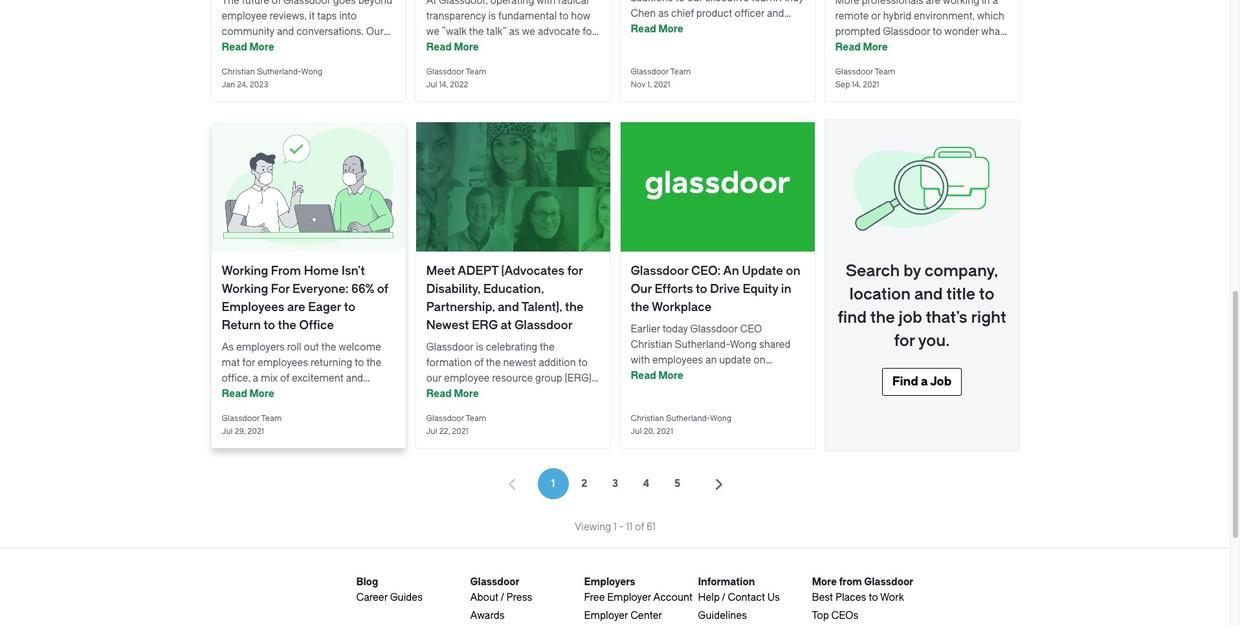 Task type: describe. For each thing, give the bounding box(es) containing it.
meet adept (advocates for disability, education, partnership, and talent), the newest erg at glassdoor
[[426, 264, 584, 333]]

of right 11
[[635, 522, 645, 534]]

sutherland- for and
[[257, 67, 301, 76]]

read more down the community
[[222, 41, 274, 53]]

as employers roll out the welcome mat for employees returning to the office, a mix of excitement and uncertainty lingers among employees who've been...
[[222, 342, 395, 416]]

glassdoor team jul 29, 2021
[[222, 414, 282, 436]]

blog career guides
[[356, 577, 423, 604]]

more up the disability
[[454, 389, 479, 400]]

glassdoor,
[[439, 0, 488, 6]]

wong for and
[[301, 67, 323, 76]]

/ for help
[[722, 592, 726, 604]]

to inside earlier today glassdoor ceo christian sutherland-wong shared with employees an update on glassdoor's efforts and progress to drive for greater diversity, equity, and inclusion...
[[783, 370, 793, 382]]

radical
[[558, 0, 589, 6]]

0 vertical spatial employer
[[608, 592, 652, 604]]

newest
[[426, 319, 469, 333]]

find
[[893, 375, 919, 389]]

which
[[977, 10, 1005, 22]]

22,
[[439, 427, 450, 436]]

employees inside earlier today glassdoor ceo christian sutherland-wong shared with employees an update on glassdoor's efforts and progress to drive for greater diversity, equity, and inclusion...
[[653, 355, 703, 367]]

"walk
[[442, 26, 467, 38]]

return
[[222, 319, 261, 333]]

more down mix
[[249, 389, 274, 400]]

team for more professionals are working in a remote or hybrid environment, which prompted glassdoor to wonder what employees expect from the workplace moving forward. partnering...
[[875, 67, 896, 76]]

read up "today"
[[426, 41, 452, 53]]

viewing 1 - 11 of 61
[[575, 522, 656, 534]]

christian for the future of glassdoor goes beyond employee reviews, it taps into community and conversations. our ceo explains what that looks like and how it...
[[222, 67, 255, 76]]

an
[[706, 355, 717, 367]]

glassdoor inside meet adept (advocates for disability, education, partnership, and talent), the newest erg at glassdoor
[[515, 319, 573, 333]]

home
[[304, 264, 339, 278]]

in inside "glassdoor ceo: an update on our efforts to drive equity in the workplace"
[[781, 282, 792, 297]]

roll
[[287, 342, 301, 354]]

office,
[[222, 373, 251, 385]]

jul inside christian sutherland-wong jul 20, 2021
[[631, 427, 642, 436]]

top
[[812, 611, 829, 622]]

read more up drive
[[631, 370, 684, 382]]

from
[[271, 264, 301, 278]]

to inside as employers roll out the welcome mat for employees returning to the office, a mix of excitement and uncertainty lingers among employees who've been...
[[355, 357, 364, 369]]

14, for at glassdoor, operating with radical transparency is fundamental to how we "walk the talk" as we advocate for workplace transparency everywhere. today we continue...
[[439, 80, 448, 89]]

shared
[[759, 339, 791, 351]]

glassdoor inside the glassdoor team jul 14, 2022
[[426, 67, 464, 76]]

or
[[872, 10, 881, 22]]

for inside glassdoor is celebrating the formation of the newest addition to our employee resource group (erg) family, adept (advocates for disability education, partnership, and talent)....
[[548, 389, 561, 400]]

as
[[509, 26, 520, 38]]

update
[[742, 264, 784, 278]]

job
[[899, 309, 923, 327]]

contact
[[728, 592, 765, 604]]

about / press link
[[470, 592, 533, 604]]

moving
[[886, 57, 920, 69]]

glassdoor about / press awards
[[470, 577, 533, 622]]

earlier today glassdoor ceo christian sutherland-wong shared with employees an update on glassdoor's efforts and progress to drive for greater diversity, equity, and inclusion...
[[631, 324, 798, 413]]

employers
[[584, 577, 636, 589]]

the down celebrating
[[486, 357, 501, 369]]

20,
[[644, 427, 655, 436]]

of inside glassdoor is celebrating the formation of the newest addition to our employee resource group (erg) family, adept (advocates for disability education, partnership, and talent)....
[[474, 357, 484, 369]]

workplace
[[652, 300, 712, 315]]

find a job
[[893, 375, 952, 389]]

2
[[581, 479, 587, 490]]

guidelines link
[[698, 611, 747, 622]]

2021 for working from home isn't working for everyone: 66% of employees are eager to return to the office
[[248, 427, 264, 436]]

it...
[[244, 57, 257, 69]]

the up returning
[[322, 342, 336, 354]]

more down "walk
[[454, 41, 479, 53]]

account
[[654, 592, 693, 604]]

partnership, inside meet adept (advocates for disability, education, partnership, and talent), the newest erg at glassdoor
[[426, 300, 495, 315]]

how inside the future of glassdoor goes beyond employee reviews, it taps into community and conversations. our ceo explains what that looks like and how it...
[[222, 57, 241, 69]]

employees down roll on the bottom left
[[258, 357, 308, 369]]

uncertainty
[[222, 389, 274, 400]]

glassdoor inside glassdoor about / press awards
[[470, 577, 520, 589]]

awards
[[470, 611, 505, 622]]

equity
[[743, 282, 779, 297]]

and right equity,
[[781, 386, 798, 398]]

as
[[222, 342, 234, 354]]

workplace inside more professionals are working in a remote or hybrid environment, which prompted glassdoor to wonder what employees expect from the workplace moving forward. partnering...
[[836, 57, 883, 69]]

free employer account link
[[584, 592, 693, 604]]

read down the prompted
[[836, 41, 861, 53]]

and right like
[[376, 41, 394, 53]]

the inside "glassdoor ceo: an update on our efforts to drive equity in the workplace"
[[631, 300, 650, 315]]

more up greater
[[659, 370, 684, 382]]

team for meet adept (advocates for disability, education, partnership, and talent), the newest erg at glassdoor
[[466, 414, 487, 423]]

jul for working from home isn't working for everyone: 66% of employees are eager to return to the office
[[222, 427, 233, 436]]

and down "reviews,"
[[277, 26, 294, 38]]

1 vertical spatial 1
[[614, 522, 617, 534]]

awards link
[[470, 611, 505, 622]]

best
[[812, 592, 833, 604]]

taps
[[317, 10, 337, 22]]

returning
[[311, 357, 353, 369]]

and up diversity,
[[721, 370, 738, 382]]

isn't
[[342, 264, 365, 278]]

on inside earlier today glassdoor ceo christian sutherland-wong shared with employees an update on glassdoor's efforts and progress to drive for greater diversity, equity, and inclusion...
[[754, 355, 766, 367]]

office
[[299, 319, 334, 333]]

center
[[631, 611, 662, 622]]

read down office,
[[222, 389, 247, 400]]

remote
[[836, 10, 869, 22]]

66%
[[351, 282, 374, 297]]

the inside more professionals are working in a remote or hybrid environment, which prompted glassdoor to wonder what employees expect from the workplace moving forward. partnering...
[[947, 41, 962, 53]]

in inside more professionals are working in a remote or hybrid environment, which prompted glassdoor to wonder what employees expect from the workplace moving forward. partnering...
[[982, 0, 991, 6]]

press
[[507, 592, 533, 604]]

future
[[242, 0, 269, 6]]

and inside search by company, location and title to find the job that's right for you.
[[915, 286, 943, 304]]

operating
[[491, 0, 535, 6]]

is inside at glassdoor, operating with radical transparency is fundamental to how we "walk the talk" as we advocate for workplace transparency everywhere. today we continue...
[[489, 10, 496, 22]]

christian for glassdoor ceo: an update on our efforts to drive equity in the workplace
[[631, 414, 664, 423]]

of inside the future of glassdoor goes beyond employee reviews, it taps into community and conversations. our ceo explains what that looks like and how it...
[[272, 0, 281, 6]]

partnering...
[[836, 73, 891, 84]]

to inside "glassdoor ceo: an update on our efforts to drive equity in the workplace"
[[696, 282, 708, 297]]

glassdoor inside "glassdoor ceo: an update on our efforts to drive equity in the workplace"
[[631, 264, 689, 278]]

location
[[850, 286, 911, 304]]

team for working from home isn't working for everyone: 66% of employees are eager to return to the office
[[261, 414, 282, 423]]

been...
[[256, 404, 287, 416]]

ceo inside the future of glassdoor goes beyond employee reviews, it taps into community and conversations. our ceo explains what that looks like and how it...
[[222, 41, 244, 53]]

family,
[[426, 389, 456, 400]]

more up it...
[[249, 41, 274, 53]]

are inside working from home isn't working for everyone: 66% of employees are eager to return to the office
[[287, 300, 305, 315]]

read down the our
[[426, 389, 452, 400]]

and inside glassdoor is celebrating the formation of the newest addition to our employee resource group (erg) family, adept (advocates for disability education, partnership, and talent)....
[[579, 404, 597, 416]]

lingers
[[276, 389, 307, 400]]

a inside as employers roll out the welcome mat for employees returning to the office, a mix of excitement and uncertainty lingers among employees who've been...
[[253, 373, 258, 385]]

fundamental
[[498, 10, 557, 22]]

is inside glassdoor is celebrating the formation of the newest addition to our employee resource group (erg) family, adept (advocates for disability education, partnership, and talent)....
[[476, 342, 484, 354]]

career
[[356, 592, 388, 604]]

christian inside earlier today glassdoor ceo christian sutherland-wong shared with employees an update on glassdoor's efforts and progress to drive for greater diversity, equity, and inclusion...
[[631, 339, 673, 351]]

with inside earlier today glassdoor ceo christian sutherland-wong shared with employees an update on glassdoor's efforts and progress to drive for greater diversity, equity, and inclusion...
[[631, 355, 650, 367]]

job
[[931, 375, 952, 389]]

read more down the prompted
[[836, 41, 888, 53]]

ceo inside earlier today glassdoor ceo christian sutherland-wong shared with employees an update on glassdoor's efforts and progress to drive for greater diversity, equity, and inclusion...
[[740, 324, 762, 335]]

everywhere.
[[539, 41, 594, 53]]

glassdoor inside glassdoor team jul 22, 2021
[[426, 414, 464, 423]]

goes
[[333, 0, 356, 6]]

education, inside meet adept (advocates for disability, education, partnership, and talent), the newest erg at glassdoor
[[483, 282, 544, 297]]

/ for about
[[501, 592, 504, 604]]

glassdoor is celebrating the formation of the newest addition to our employee resource group (erg) family, adept (advocates for disability education, partnership, and talent)....
[[426, 342, 597, 431]]

nov
[[631, 80, 646, 89]]

how inside at glassdoor, operating with radical transparency is fundamental to how we "walk the talk" as we advocate for workplace transparency everywhere. today we continue...
[[571, 10, 591, 22]]

(advocates inside glassdoor is celebrating the formation of the newest addition to our employee resource group (erg) family, adept (advocates for disability education, partnership, and talent)....
[[494, 389, 545, 400]]

glassdoor inside more from glassdoor best places to work top ceos
[[865, 577, 914, 589]]

next icon image
[[711, 477, 727, 493]]

to inside glassdoor is celebrating the formation of the newest addition to our employee resource group (erg) family, adept (advocates for disability education, partnership, and talent)....
[[579, 357, 588, 369]]

2021 for more professionals are working in a remote or hybrid environment, which prompted glassdoor to wonder what employees expect from the workplace moving forward. partnering...
[[863, 80, 880, 89]]

to inside at glassdoor, operating with radical transparency is fundamental to how we "walk the talk" as we advocate for workplace transparency everywhere. today we continue...
[[559, 10, 569, 22]]

excitement
[[292, 373, 344, 385]]

and inside as employers roll out the welcome mat for employees returning to the office, a mix of excitement and uncertainty lingers among employees who've been...
[[346, 373, 363, 385]]

read more up glassdoor team nov 1, 2021
[[631, 23, 684, 35]]

2023
[[250, 80, 268, 89]]

best places to work link
[[812, 592, 904, 604]]

employees right among on the left bottom of page
[[344, 389, 395, 400]]

our
[[426, 373, 442, 385]]

education, inside glassdoor is celebrating the formation of the newest addition to our employee resource group (erg) family, adept (advocates for disability education, partnership, and talent)....
[[470, 404, 519, 416]]

glassdoor inside glassdoor team jul 29, 2021
[[222, 414, 260, 423]]

jul for at glassdoor, operating with radical transparency is fundamental to how we "walk the talk" as we advocate for workplace transparency everywhere. today we continue...
[[426, 80, 437, 89]]

the
[[222, 0, 240, 6]]

what inside the future of glassdoor goes beyond employee reviews, it taps into community and conversations. our ceo explains what that looks like and how it...
[[286, 41, 309, 53]]

talk"
[[486, 26, 507, 38]]

employee inside glassdoor is celebrating the formation of the newest addition to our employee resource group (erg) family, adept (advocates for disability education, partnership, and talent)....
[[444, 373, 490, 385]]

working from home isn't working for everyone: 66% of employees are eager to return to the office
[[222, 264, 389, 333]]

top ceos link
[[812, 611, 859, 622]]

to down 66%
[[344, 300, 356, 315]]

our inside "glassdoor ceo: an update on our efforts to drive equity in the workplace"
[[631, 282, 652, 297]]

advocate
[[538, 26, 580, 38]]

more down the prompted
[[863, 41, 888, 53]]

career guides link
[[356, 592, 423, 604]]

out
[[304, 342, 319, 354]]

team inside glassdoor team nov 1, 2021
[[671, 67, 691, 76]]

more up glassdoor team nov 1, 2021
[[659, 23, 684, 35]]

conversations.
[[297, 26, 364, 38]]

diversity,
[[706, 386, 746, 398]]

christian sutherland-wong jan 24, 2023
[[222, 67, 323, 89]]



Task type: vqa. For each thing, say whether or not it's contained in the screenshot.
'HETEROSEXUAL'
no



Task type: locate. For each thing, give the bounding box(es) containing it.
the right talent),
[[565, 300, 584, 315]]

0 vertical spatial transparency
[[426, 10, 486, 22]]

search
[[846, 262, 900, 280]]

the inside working from home isn't working for everyone: 66% of employees are eager to return to the office
[[278, 319, 297, 333]]

for inside earlier today glassdoor ceo christian sutherland-wong shared with employees an update on glassdoor's efforts and progress to drive for greater diversity, equity, and inclusion...
[[656, 386, 669, 398]]

in right equity
[[781, 282, 792, 297]]

talent)....
[[426, 420, 467, 431]]

sutherland- inside earlier today glassdoor ceo christian sutherland-wong shared with employees an update on glassdoor's efforts and progress to drive for greater diversity, equity, and inclusion...
[[675, 339, 730, 351]]

of inside working from home isn't working for everyone: 66% of employees are eager to return to the office
[[377, 282, 389, 297]]

0 vertical spatial on
[[786, 264, 801, 278]]

1 14, from the left
[[439, 80, 448, 89]]

1 vertical spatial is
[[476, 342, 484, 354]]

read more up the disability
[[426, 389, 479, 400]]

jul inside glassdoor team jul 22, 2021
[[426, 427, 437, 436]]

team inside glassdoor team sep 14, 2021
[[875, 67, 896, 76]]

with up the fundamental
[[537, 0, 556, 6]]

christian inside christian sutherland-wong jan 24, 2023
[[222, 67, 255, 76]]

mat
[[222, 357, 240, 369]]

2 vertical spatial wong
[[711, 414, 732, 423]]

0 horizontal spatial from
[[839, 577, 862, 589]]

2 working from the top
[[222, 282, 268, 297]]

sutherland- down greater
[[666, 414, 711, 423]]

2021 right sep
[[863, 80, 880, 89]]

we left "walk
[[426, 26, 440, 38]]

working
[[222, 264, 268, 278], [222, 282, 268, 297]]

1 vertical spatial are
[[287, 300, 305, 315]]

1 vertical spatial education,
[[470, 404, 519, 416]]

newest
[[503, 357, 537, 369]]

wong down diversity,
[[711, 414, 732, 423]]

2021 inside glassdoor team jul 22, 2021
[[452, 427, 469, 436]]

1 horizontal spatial with
[[631, 355, 650, 367]]

sutherland- up 2023
[[257, 67, 301, 76]]

working
[[943, 0, 980, 6]]

celebrating
[[486, 342, 538, 354]]

from up places
[[839, 577, 862, 589]]

employer up employer center link
[[608, 592, 652, 604]]

to left work
[[869, 592, 878, 604]]

update
[[720, 355, 751, 367]]

continue...
[[471, 57, 520, 69]]

4
[[643, 479, 650, 490]]

more from glassdoor best places to work top ceos
[[812, 577, 914, 622]]

a inside more professionals are working in a remote or hybrid environment, which prompted glassdoor to wonder what employees expect from the workplace moving forward. partnering...
[[993, 0, 998, 6]]

11
[[627, 522, 633, 534]]

0 horizontal spatial with
[[537, 0, 556, 6]]

inclusion...
[[631, 401, 680, 413]]

the down wonder
[[947, 41, 962, 53]]

for inside as employers roll out the welcome mat for employees returning to the office, a mix of excitement and uncertainty lingers among employees who've been...
[[242, 357, 255, 369]]

christian up 24,
[[222, 67, 255, 76]]

14, inside the glassdoor team jul 14, 2022
[[439, 80, 448, 89]]

a up which
[[993, 0, 998, 6]]

of up "reviews,"
[[272, 0, 281, 6]]

glassdoor up 29,
[[222, 414, 260, 423]]

1 horizontal spatial our
[[631, 282, 652, 297]]

0 vertical spatial ceo
[[222, 41, 244, 53]]

more inside more professionals are working in a remote or hybrid environment, which prompted glassdoor to wonder what employees expect from the workplace moving forward. partnering...
[[836, 0, 860, 6]]

2021 right 20,
[[657, 427, 673, 436]]

to up (erg)
[[579, 357, 588, 369]]

from up forward.
[[922, 41, 945, 53]]

1 vertical spatial from
[[839, 577, 862, 589]]

christian inside christian sutherland-wong jul 20, 2021
[[631, 414, 664, 423]]

1 horizontal spatial 1
[[614, 522, 617, 534]]

team
[[466, 67, 487, 76], [671, 67, 691, 76], [875, 67, 896, 76], [261, 414, 282, 423], [466, 414, 487, 423]]

jan
[[222, 80, 235, 89]]

2021 inside christian sutherland-wong jul 20, 2021
[[657, 427, 673, 436]]

resource
[[492, 373, 533, 385]]

more professionals are working in a remote or hybrid environment, which prompted glassdoor to wonder what employees expect from the workplace moving forward. partnering...
[[836, 0, 1005, 84]]

the inside search by company, location and title to find the job that's right for you.
[[871, 309, 896, 327]]

earlier
[[631, 324, 661, 335]]

of right mix
[[280, 373, 290, 385]]

0 horizontal spatial 14,
[[439, 80, 448, 89]]

1 working from the top
[[222, 264, 268, 278]]

2 horizontal spatial we
[[522, 26, 536, 38]]

ceo:
[[692, 264, 721, 278]]

jul left 29,
[[222, 427, 233, 436]]

jul
[[426, 80, 437, 89], [222, 427, 233, 436], [426, 427, 437, 436], [631, 427, 642, 436]]

2021 inside glassdoor team nov 1, 2021
[[654, 80, 670, 89]]

1 horizontal spatial employee
[[444, 373, 490, 385]]

with
[[537, 0, 556, 6], [631, 355, 650, 367]]

read up glassdoor team nov 1, 2021
[[631, 23, 657, 35]]

partnership, inside glassdoor is celebrating the formation of the newest addition to our employee resource group (erg) family, adept (advocates for disability education, partnership, and talent)....
[[522, 404, 577, 416]]

1 vertical spatial workplace
[[836, 57, 883, 69]]

what inside more professionals are working in a remote or hybrid environment, which prompted glassdoor to wonder what employees expect from the workplace moving forward. partnering...
[[982, 26, 1004, 38]]

read up drive
[[631, 370, 657, 382]]

wong inside earlier today glassdoor ceo christian sutherland-wong shared with employees an update on glassdoor's efforts and progress to drive for greater diversity, equity, and inclusion...
[[730, 339, 757, 351]]

0 vertical spatial 1
[[551, 479, 555, 490]]

2 link
[[569, 469, 600, 500]]

1 horizontal spatial ceo
[[740, 324, 762, 335]]

glassdoor up sep
[[836, 67, 874, 76]]

0 horizontal spatial how
[[222, 57, 241, 69]]

into
[[339, 10, 357, 22]]

of
[[272, 0, 281, 6], [377, 282, 389, 297], [474, 357, 484, 369], [280, 373, 290, 385], [635, 522, 645, 534]]

1 vertical spatial how
[[222, 57, 241, 69]]

0 horizontal spatial on
[[754, 355, 766, 367]]

jul left 22,
[[426, 427, 437, 436]]

adept inside glassdoor is celebrating the formation of the newest addition to our employee resource group (erg) family, adept (advocates for disability education, partnership, and talent)....
[[458, 389, 491, 400]]

0 horizontal spatial /
[[501, 592, 504, 604]]

how left it...
[[222, 57, 241, 69]]

a inside button
[[921, 375, 928, 389]]

glassdoor up the it
[[284, 0, 331, 6]]

sutherland- inside christian sutherland-wong jan 24, 2023
[[257, 67, 301, 76]]

workplace inside at glassdoor, operating with radical transparency is fundamental to how we "walk the talk" as we advocate for workplace transparency everywhere. today we continue...
[[426, 41, 474, 53]]

education, down resource
[[470, 404, 519, 416]]

information help / contact us guidelines
[[698, 577, 780, 622]]

1 vertical spatial employer
[[584, 611, 628, 622]]

to right progress
[[783, 370, 793, 382]]

wong inside christian sutherland-wong jul 20, 2021
[[711, 414, 732, 423]]

1 horizontal spatial we
[[456, 57, 469, 69]]

to up employers
[[264, 319, 275, 333]]

jul inside the glassdoor team jul 14, 2022
[[426, 80, 437, 89]]

0 horizontal spatial we
[[426, 26, 440, 38]]

(advocates inside meet adept (advocates for disability, education, partnership, and talent), the newest erg at glassdoor
[[501, 264, 565, 278]]

0 vertical spatial workplace
[[426, 41, 474, 53]]

find a job button
[[882, 368, 962, 396]]

0 vertical spatial adept
[[458, 264, 499, 278]]

on inside "glassdoor ceo: an update on our efforts to drive equity in the workplace"
[[786, 264, 801, 278]]

employees
[[836, 41, 886, 53], [653, 355, 703, 367], [258, 357, 308, 369], [344, 389, 395, 400]]

adept up the disability
[[458, 389, 491, 400]]

glassdoor up an at the right bottom
[[691, 324, 738, 335]]

(advocates down resource
[[494, 389, 545, 400]]

0 vertical spatial education,
[[483, 282, 544, 297]]

1 vertical spatial partnership,
[[522, 404, 577, 416]]

/ left press
[[501, 592, 504, 604]]

of inside as employers roll out the welcome mat for employees returning to the office, a mix of excitement and uncertainty lingers among employees who've been...
[[280, 373, 290, 385]]

search by company, location and title to find the job that's right for you.
[[838, 262, 1007, 350]]

1 vertical spatial sutherland-
[[675, 339, 730, 351]]

employee down formation
[[444, 373, 490, 385]]

1 vertical spatial in
[[781, 282, 792, 297]]

1 vertical spatial employee
[[444, 373, 490, 385]]

welcome
[[339, 342, 381, 354]]

14, right sep
[[852, 80, 861, 89]]

1 vertical spatial (advocates
[[494, 389, 545, 400]]

from
[[922, 41, 945, 53], [839, 577, 862, 589]]

1 horizontal spatial on
[[786, 264, 801, 278]]

glassdoor up work
[[865, 577, 914, 589]]

2021 for meet adept (advocates for disability, education, partnership, and talent), the newest erg at glassdoor
[[452, 427, 469, 436]]

a left mix
[[253, 373, 258, 385]]

0 vertical spatial working
[[222, 264, 268, 278]]

meet
[[426, 264, 455, 278]]

14, left 2022
[[439, 80, 448, 89]]

jul for meet adept (advocates for disability, education, partnership, and talent), the newest erg at glassdoor
[[426, 427, 437, 436]]

ceo down the community
[[222, 41, 244, 53]]

1 horizontal spatial /
[[722, 592, 726, 604]]

wong up update
[[730, 339, 757, 351]]

1 vertical spatial what
[[286, 41, 309, 53]]

christian sutherland-wong jul 20, 2021
[[631, 414, 732, 436]]

our inside the future of glassdoor goes beyond employee reviews, it taps into community and conversations. our ceo explains what that looks like and how it...
[[366, 26, 384, 38]]

1
[[551, 479, 555, 490], [614, 522, 617, 534]]

are up environment,
[[926, 0, 941, 6]]

more
[[836, 0, 860, 6], [659, 23, 684, 35], [249, 41, 274, 53], [454, 41, 479, 53], [863, 41, 888, 53], [659, 370, 684, 382], [249, 389, 274, 400], [454, 389, 479, 400], [812, 577, 837, 589]]

14, for more professionals are working in a remote or hybrid environment, which prompted glassdoor to wonder what employees expect from the workplace moving forward. partnering...
[[852, 80, 861, 89]]

0 vertical spatial with
[[537, 0, 556, 6]]

3
[[613, 479, 618, 490]]

christian up 20,
[[631, 414, 664, 423]]

are down 'for' in the top of the page
[[287, 300, 305, 315]]

1 vertical spatial wong
[[730, 339, 757, 351]]

/ inside glassdoor about / press awards
[[501, 592, 504, 604]]

0 vertical spatial employee
[[222, 10, 267, 22]]

team for at glassdoor, operating with radical transparency is fundamental to how we "walk the talk" as we advocate for workplace transparency everywhere. today we continue...
[[466, 67, 487, 76]]

wonder
[[945, 26, 979, 38]]

2 14, from the left
[[852, 80, 861, 89]]

0 vertical spatial are
[[926, 0, 941, 6]]

glassdoor inside more professionals are working in a remote or hybrid environment, which prompted glassdoor to wonder what employees expect from the workplace moving forward. partnering...
[[883, 26, 931, 38]]

is up talk"
[[489, 10, 496, 22]]

progress
[[741, 370, 781, 382]]

team inside glassdoor team jul 22, 2021
[[466, 414, 487, 423]]

glassdoor inside glassdoor team nov 1, 2021
[[631, 67, 669, 76]]

the inside at glassdoor, operating with radical transparency is fundamental to how we "walk the talk" as we advocate for workplace transparency everywhere. today we continue...
[[469, 26, 484, 38]]

more up best
[[812, 577, 837, 589]]

1 vertical spatial our
[[631, 282, 652, 297]]

to down radical
[[559, 10, 569, 22]]

glassdoor up 1,
[[631, 67, 669, 76]]

the up addition
[[540, 342, 555, 354]]

read more
[[631, 23, 684, 35], [222, 41, 274, 53], [426, 41, 479, 53], [836, 41, 888, 53], [631, 370, 684, 382], [222, 389, 274, 400], [426, 389, 479, 400]]

1 horizontal spatial partnership,
[[522, 404, 577, 416]]

29,
[[235, 427, 246, 436]]

0 vertical spatial what
[[982, 26, 1004, 38]]

2 vertical spatial christian
[[631, 414, 664, 423]]

the up roll on the bottom left
[[278, 319, 297, 333]]

with inside at glassdoor, operating with radical transparency is fundamental to how we "walk the talk" as we advocate for workplace transparency everywhere. today we continue...
[[537, 0, 556, 6]]

in up which
[[982, 0, 991, 6]]

jul down "today"
[[426, 80, 437, 89]]

0 vertical spatial partnership,
[[426, 300, 495, 315]]

adept inside meet adept (advocates for disability, education, partnership, and talent), the newest erg at glassdoor
[[458, 264, 499, 278]]

0 horizontal spatial is
[[476, 342, 484, 354]]

2 horizontal spatial a
[[993, 0, 998, 6]]

team inside the glassdoor team jul 14, 2022
[[466, 67, 487, 76]]

1 left -
[[614, 522, 617, 534]]

employers free employer account employer center
[[584, 577, 693, 622]]

glassdoor inside glassdoor is celebrating the formation of the newest addition to our employee resource group (erg) family, adept (advocates for disability education, partnership, and talent)....
[[426, 342, 474, 354]]

glassdoor inside the future of glassdoor goes beyond employee reviews, it taps into community and conversations. our ceo explains what that looks like and how it...
[[284, 0, 331, 6]]

employees inside more professionals are working in a remote or hybrid environment, which prompted glassdoor to wonder what employees expect from the workplace moving forward. partnering...
[[836, 41, 886, 53]]

our up like
[[366, 26, 384, 38]]

0 vertical spatial wong
[[301, 67, 323, 76]]

0 horizontal spatial employee
[[222, 10, 267, 22]]

a left job
[[921, 375, 928, 389]]

wong inside christian sutherland-wong jan 24, 2023
[[301, 67, 323, 76]]

help
[[698, 592, 720, 604]]

0 vertical spatial (advocates
[[501, 264, 565, 278]]

1 horizontal spatial how
[[571, 10, 591, 22]]

we up 2022
[[456, 57, 469, 69]]

work
[[881, 592, 904, 604]]

glassdoor inside earlier today glassdoor ceo christian sutherland-wong shared with employees an update on glassdoor's efforts and progress to drive for greater diversity, equity, and inclusion...
[[691, 324, 738, 335]]

efforts
[[655, 282, 693, 297]]

partnership, down the disability,
[[426, 300, 495, 315]]

read more up who've
[[222, 389, 274, 400]]

wong down that
[[301, 67, 323, 76]]

erg
[[472, 319, 498, 333]]

0 horizontal spatial ceo
[[222, 41, 244, 53]]

what
[[982, 26, 1004, 38], [286, 41, 309, 53]]

greater
[[671, 386, 704, 398]]

to inside search by company, location and title to find the job that's right for you.
[[980, 286, 995, 304]]

1 vertical spatial ceo
[[740, 324, 762, 335]]

5 link
[[662, 469, 693, 500]]

(erg)
[[565, 373, 592, 385]]

of right 66%
[[377, 282, 389, 297]]

1 / from the left
[[501, 592, 504, 604]]

1 horizontal spatial 14,
[[852, 80, 861, 89]]

glassdoor team jul 14, 2022
[[426, 67, 487, 89]]

how down radical
[[571, 10, 591, 22]]

places
[[836, 592, 867, 604]]

0 vertical spatial our
[[366, 26, 384, 38]]

1 horizontal spatial is
[[489, 10, 496, 22]]

2 vertical spatial sutherland-
[[666, 414, 711, 423]]

read more down "walk
[[426, 41, 479, 53]]

team inside glassdoor team jul 29, 2021
[[261, 414, 282, 423]]

from inside more professionals are working in a remote or hybrid environment, which prompted glassdoor to wonder what employees expect from the workplace moving forward. partnering...
[[922, 41, 945, 53]]

drive
[[710, 282, 740, 297]]

and down returning
[[346, 373, 363, 385]]

1 horizontal spatial a
[[921, 375, 928, 389]]

and down by
[[915, 286, 943, 304]]

at
[[426, 0, 437, 6]]

0 horizontal spatial workplace
[[426, 41, 474, 53]]

1 horizontal spatial workplace
[[836, 57, 883, 69]]

1 horizontal spatial are
[[926, 0, 941, 6]]

what down which
[[982, 26, 1004, 38]]

mix
[[261, 373, 278, 385]]

2 / from the left
[[722, 592, 726, 604]]

on right update
[[786, 264, 801, 278]]

adept
[[458, 264, 499, 278], [458, 389, 491, 400]]

glassdoor down talent),
[[515, 319, 573, 333]]

jul inside glassdoor team jul 29, 2021
[[222, 427, 233, 436]]

glassdoor up formation
[[426, 342, 474, 354]]

0 vertical spatial in
[[982, 0, 991, 6]]

workplace down "walk
[[426, 41, 474, 53]]

to up right
[[980, 286, 995, 304]]

for
[[271, 282, 290, 297]]

0 horizontal spatial are
[[287, 300, 305, 315]]

wong for workplace
[[711, 414, 732, 423]]

group
[[536, 373, 563, 385]]

reviews,
[[270, 10, 307, 22]]

today
[[663, 324, 688, 335]]

14, inside glassdoor team sep 14, 2021
[[852, 80, 861, 89]]

employee up the community
[[222, 10, 267, 22]]

1 link
[[538, 469, 569, 500]]

0 vertical spatial christian
[[222, 67, 255, 76]]

find
[[838, 309, 867, 327]]

the future of glassdoor goes beyond employee reviews, it taps into community and conversations. our ceo explains what that looks like and how it...
[[222, 0, 394, 69]]

more inside more from glassdoor best places to work top ceos
[[812, 577, 837, 589]]

read down the community
[[222, 41, 247, 53]]

1 vertical spatial christian
[[631, 339, 673, 351]]

prev icon image
[[504, 477, 520, 493]]

(advocates
[[501, 264, 565, 278], [494, 389, 545, 400]]

2021 inside glassdoor team jul 29, 2021
[[248, 427, 264, 436]]

0 horizontal spatial partnership,
[[426, 300, 495, 315]]

to down environment,
[[933, 26, 942, 38]]

beyond
[[358, 0, 393, 6]]

1 vertical spatial with
[[631, 355, 650, 367]]

christian down earlier in the right of the page
[[631, 339, 673, 351]]

the inside meet adept (advocates for disability, education, partnership, and talent), the newest erg at glassdoor
[[565, 300, 584, 315]]

0 horizontal spatial a
[[253, 373, 258, 385]]

like
[[359, 41, 374, 53]]

glassdoor team sep 14, 2021
[[836, 67, 896, 89]]

1 vertical spatial working
[[222, 282, 268, 297]]

glassdoor inside glassdoor team sep 14, 2021
[[836, 67, 874, 76]]

0 vertical spatial sutherland-
[[257, 67, 301, 76]]

explains
[[246, 41, 284, 53]]

employers
[[236, 342, 285, 354]]

the down location
[[871, 309, 896, 327]]

how
[[571, 10, 591, 22], [222, 57, 241, 69]]

from inside more from glassdoor best places to work top ceos
[[839, 577, 862, 589]]

guidelines
[[698, 611, 747, 622]]

2022
[[450, 80, 469, 89]]

0 vertical spatial from
[[922, 41, 945, 53]]

of right formation
[[474, 357, 484, 369]]

and inside meet adept (advocates for disability, education, partnership, and talent), the newest erg at glassdoor
[[498, 300, 519, 315]]

wong
[[301, 67, 323, 76], [730, 339, 757, 351], [711, 414, 732, 423]]

2021 right 22,
[[452, 427, 469, 436]]

0 vertical spatial how
[[571, 10, 591, 22]]

partnership, down group
[[522, 404, 577, 416]]

are inside more professionals are working in a remote or hybrid environment, which prompted glassdoor to wonder what employees expect from the workplace moving forward. partnering...
[[926, 0, 941, 6]]

community
[[222, 26, 275, 38]]

0 vertical spatial is
[[489, 10, 496, 22]]

on up progress
[[754, 355, 766, 367]]

to inside more from glassdoor best places to work top ceos
[[869, 592, 878, 604]]

0 horizontal spatial our
[[366, 26, 384, 38]]

glassdoor up about / press link
[[470, 577, 520, 589]]

everyone:
[[293, 282, 349, 297]]

1 vertical spatial on
[[754, 355, 766, 367]]

employees
[[222, 300, 285, 315]]

the down welcome
[[367, 357, 382, 369]]

0 horizontal spatial 1
[[551, 479, 555, 490]]

employee inside the future of glassdoor goes beyond employee reviews, it taps into community and conversations. our ceo explains what that looks like and how it...
[[222, 10, 267, 22]]

looks
[[331, 41, 356, 53]]

1 vertical spatial adept
[[458, 389, 491, 400]]

disability,
[[426, 282, 481, 297]]

1 horizontal spatial in
[[982, 0, 991, 6]]

1 horizontal spatial what
[[982, 26, 1004, 38]]

0 horizontal spatial in
[[781, 282, 792, 297]]

free
[[584, 592, 605, 604]]

the up earlier in the right of the page
[[631, 300, 650, 315]]

0 horizontal spatial what
[[286, 41, 309, 53]]

sutherland- up an at the right bottom
[[675, 339, 730, 351]]

sutherland-
[[257, 67, 301, 76], [675, 339, 730, 351], [666, 414, 711, 423]]

sutherland- for workplace
[[666, 414, 711, 423]]

to inside more professionals are working in a remote or hybrid environment, which prompted glassdoor to wonder what employees expect from the workplace moving forward. partnering...
[[933, 26, 942, 38]]

for inside meet adept (advocates for disability, education, partnership, and talent), the newest erg at glassdoor
[[568, 264, 583, 278]]

guides
[[390, 592, 423, 604]]

1 horizontal spatial from
[[922, 41, 945, 53]]

1 vertical spatial transparency
[[476, 41, 536, 53]]

sutherland- inside christian sutherland-wong jul 20, 2021
[[666, 414, 711, 423]]

for inside search by company, location and title to find the job that's right for you.
[[894, 332, 915, 350]]

ceos
[[832, 611, 859, 622]]

employer down free
[[584, 611, 628, 622]]

sep
[[836, 80, 850, 89]]

for inside at glassdoor, operating with radical transparency is fundamental to how we "walk the talk" as we advocate for workplace transparency everywhere. today we continue...
[[583, 26, 596, 38]]



